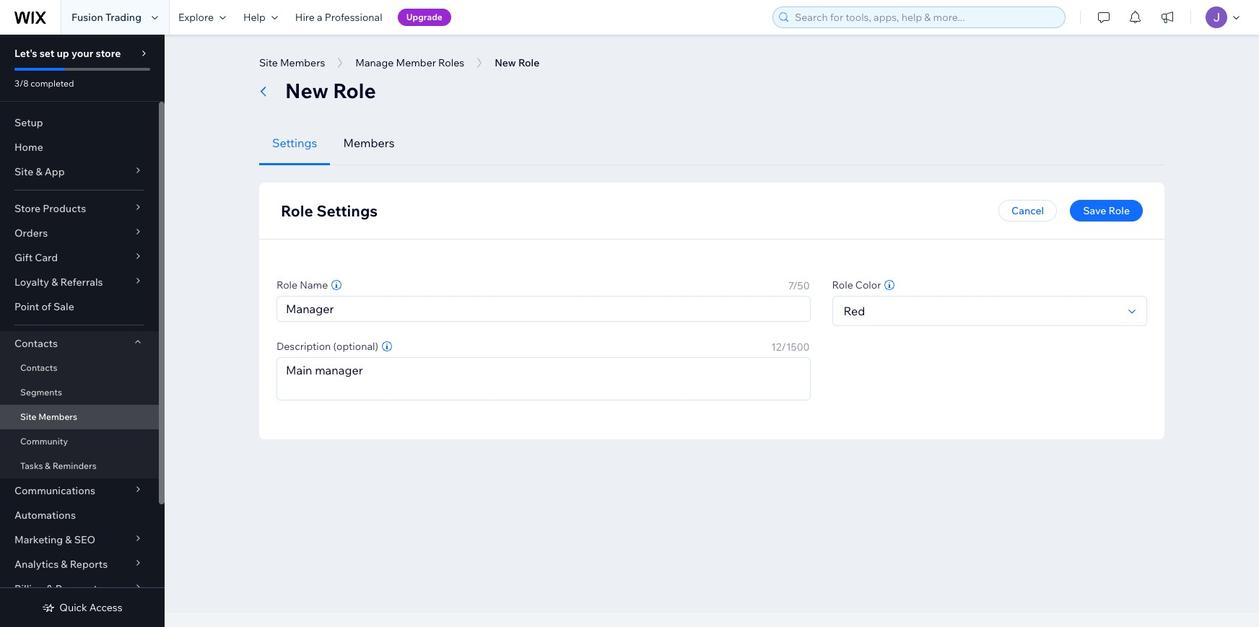 Task type: locate. For each thing, give the bounding box(es) containing it.
settings
[[272, 136, 317, 150], [317, 201, 378, 220]]

loyalty & referrals
[[14, 276, 103, 289]]

members inside sidebar element
[[38, 412, 77, 422]]

/
[[793, 279, 798, 292], [782, 341, 786, 354]]

site
[[259, 56, 278, 69], [14, 165, 33, 178], [20, 412, 36, 422]]

site members button
[[252, 52, 332, 74]]

role for settings
[[281, 201, 313, 220]]

1 vertical spatial /
[[782, 341, 786, 354]]

1 horizontal spatial site members
[[259, 56, 325, 69]]

completed
[[31, 78, 74, 89]]

& left app at the top left of page
[[36, 165, 42, 178]]

of
[[41, 300, 51, 313]]

1 horizontal spatial /
[[793, 279, 798, 292]]

0 vertical spatial /
[[793, 279, 798, 292]]

gift
[[14, 251, 33, 264]]

explore
[[178, 11, 214, 24]]

0 vertical spatial settings
[[272, 136, 317, 150]]

role right save
[[1109, 204, 1130, 217]]

tab list
[[259, 121, 1165, 165]]

contacts
[[14, 337, 58, 350], [20, 363, 57, 373]]

store
[[14, 202, 40, 215]]

0 horizontal spatial site members
[[20, 412, 77, 422]]

member
[[396, 56, 436, 69]]

segments
[[20, 387, 62, 398]]

1 vertical spatial site
[[14, 165, 33, 178]]

products
[[43, 202, 86, 215]]

members up 'community'
[[38, 412, 77, 422]]

segments link
[[0, 381, 159, 405]]

& for site
[[36, 165, 42, 178]]

card
[[35, 251, 58, 264]]

& right loyalty
[[51, 276, 58, 289]]

professional
[[325, 11, 382, 24]]

members down new role at the top of page
[[343, 136, 395, 150]]

site members inside button
[[259, 56, 325, 69]]

hire a professional
[[295, 11, 382, 24]]

role
[[333, 78, 376, 103], [281, 201, 313, 220], [1109, 204, 1130, 217], [277, 279, 298, 292], [832, 279, 853, 292]]

quick access
[[59, 602, 123, 615]]

& left reports
[[61, 558, 68, 571]]

0 vertical spatial site members
[[259, 56, 325, 69]]

quick access button
[[42, 602, 123, 615]]

Main manager text field
[[277, 358, 810, 400]]

let's
[[14, 47, 37, 60]]

site inside dropdown button
[[14, 165, 33, 178]]

site & app button
[[0, 160, 159, 184]]

&
[[36, 165, 42, 178], [51, 276, 58, 289], [45, 461, 51, 472], [65, 534, 72, 547], [61, 558, 68, 571], [46, 583, 53, 596]]

communications button
[[0, 479, 159, 503]]

upgrade
[[406, 12, 443, 22]]

role left color
[[832, 279, 853, 292]]

home link
[[0, 135, 159, 160]]

0 vertical spatial site
[[259, 56, 278, 69]]

role for color
[[832, 279, 853, 292]]

tasks & reminders
[[20, 461, 97, 472]]

analytics
[[14, 558, 59, 571]]

members
[[280, 56, 325, 69], [343, 136, 395, 150], [38, 412, 77, 422]]

& for billing
[[46, 583, 53, 596]]

3/8 completed
[[14, 78, 74, 89]]

role color
[[832, 279, 881, 292]]

site down the segments
[[20, 412, 36, 422]]

role left name
[[277, 279, 298, 292]]

role down settings button
[[281, 201, 313, 220]]

site members up new
[[259, 56, 325, 69]]

role name
[[277, 279, 328, 292]]

0 vertical spatial contacts
[[14, 337, 58, 350]]

Manager text field
[[277, 297, 810, 321]]

& right tasks
[[45, 461, 51, 472]]

point
[[14, 300, 39, 313]]

& left seo
[[65, 534, 72, 547]]

site inside button
[[259, 56, 278, 69]]

orders
[[14, 227, 48, 240]]

site members
[[259, 56, 325, 69], [20, 412, 77, 422]]

seo
[[74, 534, 95, 547]]

site members link
[[0, 405, 159, 430]]

3/8
[[14, 78, 29, 89]]

home
[[14, 141, 43, 154]]

& inside dropdown button
[[65, 534, 72, 547]]

1 vertical spatial site members
[[20, 412, 77, 422]]

site down help button
[[259, 56, 278, 69]]

0 horizontal spatial /
[[782, 341, 786, 354]]

manage member roles
[[356, 56, 464, 69]]

1 horizontal spatial members
[[280, 56, 325, 69]]

contacts inside dropdown button
[[14, 337, 58, 350]]

site for site members button
[[259, 56, 278, 69]]

store
[[96, 47, 121, 60]]

your
[[71, 47, 93, 60]]

settings down members button
[[317, 201, 378, 220]]

1 vertical spatial members
[[343, 136, 395, 150]]

& right 'billing'
[[46, 583, 53, 596]]

automations link
[[0, 503, 159, 528]]

contacts down the point of sale
[[14, 337, 58, 350]]

Search for tools, apps, help & more... field
[[791, 7, 1061, 27]]

(optional)
[[333, 340, 378, 353]]

access
[[89, 602, 123, 615]]

settings down new
[[272, 136, 317, 150]]

site members for site members button
[[259, 56, 325, 69]]

color
[[856, 279, 881, 292]]

2 vertical spatial site
[[20, 412, 36, 422]]

& inside "link"
[[45, 461, 51, 472]]

1 vertical spatial contacts
[[20, 363, 57, 373]]

site members up 'community'
[[20, 412, 77, 422]]

contacts button
[[0, 331, 159, 356]]

tasks & reminders link
[[0, 454, 159, 479]]

0 horizontal spatial members
[[38, 412, 77, 422]]

None field
[[840, 297, 1122, 326]]

sale
[[53, 300, 74, 313]]

trading
[[105, 11, 142, 24]]

members up new
[[280, 56, 325, 69]]

& for tasks
[[45, 461, 51, 472]]

settings button
[[259, 121, 330, 165]]

manage member roles button
[[348, 52, 472, 74]]

2 vertical spatial members
[[38, 412, 77, 422]]

site members inside sidebar element
[[20, 412, 77, 422]]

12 / 1500
[[771, 341, 810, 354]]

contacts up the segments
[[20, 363, 57, 373]]

0 vertical spatial members
[[280, 56, 325, 69]]

billing & payments button
[[0, 577, 159, 602]]

& for analytics
[[61, 558, 68, 571]]

communications
[[14, 485, 95, 498]]

analytics & reports
[[14, 558, 108, 571]]

site down 'home'
[[14, 165, 33, 178]]



Task type: vqa. For each thing, say whether or not it's contained in the screenshot.
Background
no



Task type: describe. For each thing, give the bounding box(es) containing it.
fusion
[[71, 11, 103, 24]]

community link
[[0, 430, 159, 454]]

save role
[[1083, 204, 1130, 217]]

up
[[57, 47, 69, 60]]

contacts for contacts dropdown button
[[14, 337, 58, 350]]

description
[[277, 340, 331, 353]]

app
[[45, 165, 65, 178]]

& for marketing
[[65, 534, 72, 547]]

marketing & seo button
[[0, 528, 159, 552]]

a
[[317, 11, 323, 24]]

members for site members button
[[280, 56, 325, 69]]

loyalty & referrals button
[[0, 270, 159, 295]]

quick
[[59, 602, 87, 615]]

gift card button
[[0, 246, 159, 270]]

fusion trading
[[71, 11, 142, 24]]

role down manage
[[333, 78, 376, 103]]

/ for 12
[[782, 341, 786, 354]]

site for the site & app dropdown button
[[14, 165, 33, 178]]

analytics & reports button
[[0, 552, 159, 577]]

let's set up your store
[[14, 47, 121, 60]]

save role button
[[1070, 200, 1143, 222]]

automations
[[14, 509, 76, 522]]

1500
[[786, 341, 810, 354]]

contacts link
[[0, 356, 159, 381]]

role settings
[[281, 201, 378, 220]]

manage
[[356, 56, 394, 69]]

billing
[[14, 583, 44, 596]]

members button
[[330, 121, 408, 165]]

help
[[243, 11, 266, 24]]

members for the site members link
[[38, 412, 77, 422]]

setup
[[14, 116, 43, 129]]

billing & payments
[[14, 583, 103, 596]]

hire a professional link
[[287, 0, 391, 35]]

new
[[285, 78, 329, 103]]

referrals
[[60, 276, 103, 289]]

community
[[20, 436, 68, 447]]

site for the site members link
[[20, 412, 36, 422]]

tab list containing settings
[[259, 121, 1165, 165]]

2 horizontal spatial members
[[343, 136, 395, 150]]

& for loyalty
[[51, 276, 58, 289]]

settings inside button
[[272, 136, 317, 150]]

point of sale link
[[0, 295, 159, 319]]

role for name
[[277, 279, 298, 292]]

site & app
[[14, 165, 65, 178]]

/ for 7
[[793, 279, 798, 292]]

store products button
[[0, 196, 159, 221]]

store products
[[14, 202, 86, 215]]

upgrade button
[[398, 9, 451, 26]]

description (optional)
[[277, 340, 378, 353]]

tasks
[[20, 461, 43, 472]]

point of sale
[[14, 300, 74, 313]]

12
[[771, 341, 782, 354]]

set
[[40, 47, 54, 60]]

site members for the site members link
[[20, 412, 77, 422]]

role inside button
[[1109, 204, 1130, 217]]

marketing
[[14, 534, 63, 547]]

reminders
[[52, 461, 97, 472]]

roles
[[438, 56, 464, 69]]

7
[[789, 279, 793, 292]]

save
[[1083, 204, 1107, 217]]

cancel
[[1012, 204, 1044, 217]]

50
[[798, 279, 810, 292]]

loyalty
[[14, 276, 49, 289]]

contacts for contacts link on the left of page
[[20, 363, 57, 373]]

sidebar element
[[0, 35, 165, 628]]

marketing & seo
[[14, 534, 95, 547]]

cancel button
[[999, 200, 1057, 222]]

setup link
[[0, 110, 159, 135]]

payments
[[55, 583, 103, 596]]

new role
[[285, 78, 376, 103]]

reports
[[70, 558, 108, 571]]

7 / 50
[[789, 279, 810, 292]]

hire
[[295, 11, 315, 24]]

gift card
[[14, 251, 58, 264]]

1 vertical spatial settings
[[317, 201, 378, 220]]



